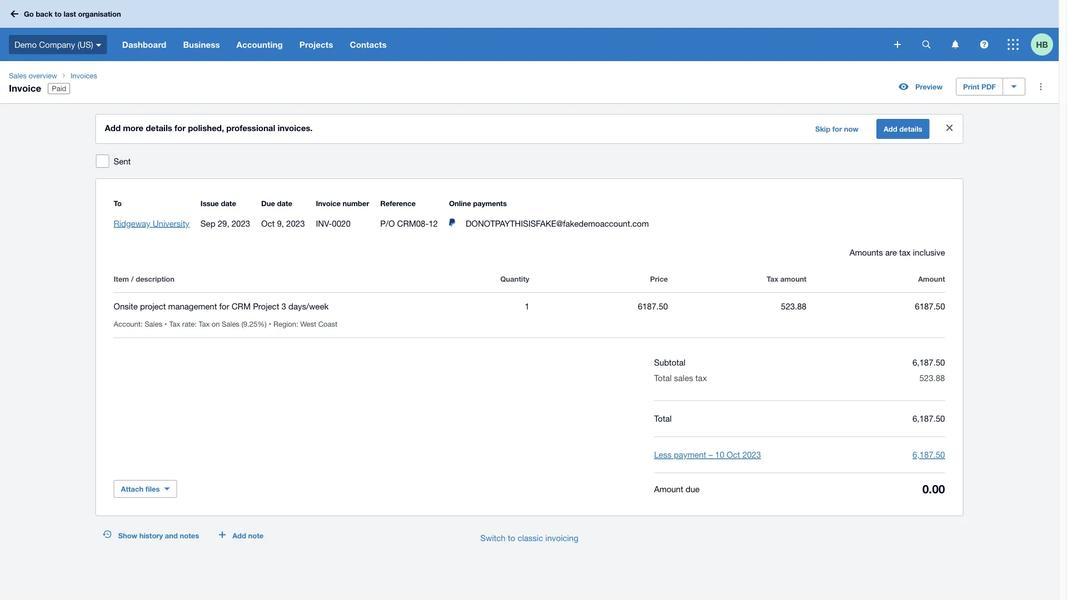 Task type: vqa. For each thing, say whether or not it's contained in the screenshot.
Checking within Checking Account 132435465
no



Task type: locate. For each thing, give the bounding box(es) containing it.
2 horizontal spatial add
[[884, 125, 898, 133]]

2 row from the top
[[114, 293, 946, 338]]

9,
[[277, 219, 284, 228]]

oct
[[261, 219, 275, 228], [727, 450, 741, 460]]

item / description column header
[[114, 273, 391, 286]]

0 vertical spatial total
[[655, 373, 672, 383]]

projects button
[[291, 28, 342, 61]]

6187.50 cell down price column header
[[530, 300, 668, 313]]

1 vertical spatial invoice
[[316, 199, 341, 208]]

0 horizontal spatial 523.88
[[782, 301, 807, 311]]

preview
[[916, 82, 943, 91]]

invoice for invoice number
[[316, 199, 341, 208]]

to inside button
[[508, 533, 516, 543]]

row
[[114, 273, 946, 293], [114, 293, 946, 338]]

issue date
[[201, 199, 236, 208]]

professional
[[227, 123, 275, 133]]

total for total sales tax
[[655, 373, 672, 383]]

polished,
[[188, 123, 224, 133]]

for left crm
[[219, 301, 229, 311]]

add left note
[[233, 532, 246, 540]]

0 horizontal spatial :
[[141, 320, 143, 328]]

amount inside column header
[[919, 275, 946, 283]]

0 horizontal spatial amount
[[655, 484, 684, 494]]

region
[[274, 320, 296, 328]]

project
[[140, 301, 166, 311]]

6,187.50 for subtotal
[[913, 358, 946, 368]]

1 horizontal spatial details
[[900, 125, 923, 133]]

svg image inside demo company (us) popup button
[[96, 44, 102, 47]]

print
[[964, 82, 980, 91]]

3 cell from the left
[[274, 320, 342, 328]]

sep
[[201, 219, 216, 228]]

tax amount
[[767, 275, 807, 283]]

details right the more
[[146, 123, 172, 133]]

amount column header
[[807, 273, 946, 286]]

tax rate : tax on sales (9.25%)
[[169, 320, 267, 328]]

0 horizontal spatial invoice
[[9, 82, 41, 93]]

sales overview
[[9, 71, 57, 80]]

tax left the on at the bottom left of page
[[199, 320, 210, 328]]

tax inside tax amount column header
[[767, 275, 779, 283]]

cell down days/week at the bottom left
[[274, 320, 342, 328]]

0 horizontal spatial sales
[[9, 71, 27, 80]]

0 horizontal spatial svg image
[[11, 10, 18, 18]]

row up 1 at the bottom left of page
[[114, 273, 946, 293]]

svg image left the hb
[[1008, 39, 1019, 50]]

invoice down sales overview link
[[9, 82, 41, 93]]

cell down onsite project management for crm project 3 days/week
[[169, 320, 274, 328]]

0 horizontal spatial tax
[[696, 373, 707, 383]]

svg image up preview button
[[895, 41, 902, 48]]

svg image
[[11, 10, 18, 18], [895, 41, 902, 48]]

svg image inside go back to last organisation 'link'
[[11, 10, 18, 18]]

1 6,187.50 from the top
[[913, 358, 946, 368]]

navigation containing dashboard
[[114, 28, 887, 61]]

1 6187.50 cell from the left
[[530, 300, 668, 313]]

total up less
[[655, 414, 672, 424]]

description
[[136, 275, 175, 283]]

0 horizontal spatial 6187.50
[[638, 301, 668, 311]]

12
[[429, 219, 438, 228]]

0 vertical spatial 6,187.50
[[913, 358, 946, 368]]

2 total from the top
[[655, 414, 672, 424]]

total
[[655, 373, 672, 383], [655, 414, 672, 424]]

item / description
[[114, 275, 175, 283]]

0 horizontal spatial date
[[221, 199, 236, 208]]

svg image
[[1008, 39, 1019, 50], [923, 40, 931, 49], [952, 40, 960, 49], [981, 40, 989, 49], [96, 44, 102, 47]]

invoice up the inv-
[[316, 199, 341, 208]]

amount due
[[655, 484, 700, 494]]

tax left amount
[[767, 275, 779, 283]]

total down subtotal
[[655, 373, 672, 383]]

1 horizontal spatial 6187.50 cell
[[807, 300, 946, 313]]

523.88 cell
[[668, 300, 807, 313]]

donotpaythisisfake@fakedemoaccount.com
[[466, 219, 649, 228]]

1 horizontal spatial 6187.50
[[916, 301, 946, 311]]

business
[[183, 39, 220, 49]]

for left now
[[833, 125, 843, 133]]

2 horizontal spatial tax
[[767, 275, 779, 283]]

2023 for sep 29, 2023
[[232, 219, 250, 228]]

1 horizontal spatial for
[[219, 301, 229, 311]]

cell
[[114, 320, 169, 328], [169, 320, 274, 328], [274, 320, 342, 328]]

1 horizontal spatial add
[[233, 532, 246, 540]]

details inside button
[[900, 125, 923, 133]]

1 horizontal spatial amount
[[919, 275, 946, 283]]

invoice number
[[316, 199, 369, 208]]

subtotal
[[655, 358, 686, 368]]

sales left overview
[[9, 71, 27, 80]]

2023 right the 9,
[[286, 219, 305, 228]]

1 horizontal spatial sales
[[145, 320, 162, 328]]

2 6,187.50 from the top
[[913, 414, 946, 424]]

attach
[[121, 485, 144, 494]]

date right the issue
[[221, 199, 236, 208]]

1 vertical spatial 523.88
[[920, 373, 946, 383]]

: down "project"
[[141, 320, 143, 328]]

1 cell
[[391, 300, 530, 313]]

2023 right 10
[[743, 450, 762, 460]]

online
[[449, 199, 471, 208]]

to left last
[[55, 10, 62, 18]]

1 horizontal spatial invoice
[[316, 199, 341, 208]]

2 cell from the left
[[169, 320, 274, 328]]

6,187.50
[[913, 358, 946, 368], [913, 414, 946, 424], [913, 450, 946, 460]]

tax right sales
[[696, 373, 707, 383]]

svg image up preview
[[923, 40, 931, 49]]

show history and notes
[[118, 532, 199, 540]]

demo company (us)
[[14, 40, 93, 49]]

0 vertical spatial tax
[[900, 247, 911, 257]]

1 6187.50 from the left
[[638, 301, 668, 311]]

project
[[253, 301, 279, 311]]

0 horizontal spatial 6187.50 cell
[[530, 300, 668, 313]]

amount
[[781, 275, 807, 283]]

tax for tax amount
[[767, 275, 779, 283]]

total for total
[[655, 414, 672, 424]]

amount left due
[[655, 484, 684, 494]]

:
[[141, 320, 143, 328], [195, 320, 197, 328], [296, 320, 298, 328]]

29,
[[218, 219, 229, 228]]

(us)
[[78, 40, 93, 49]]

amounts are tax inclusive
[[850, 247, 946, 257]]

2023 right 29,
[[232, 219, 250, 228]]

due
[[686, 484, 700, 494]]

for inside onsite project management for crm project 3 days/week cell
[[219, 301, 229, 311]]

skip
[[816, 125, 831, 133]]

crm08-
[[397, 219, 429, 228]]

6187.50 down inclusive
[[916, 301, 946, 311]]

0 horizontal spatial to
[[55, 10, 62, 18]]

3 : from the left
[[296, 320, 298, 328]]

dashboard
[[122, 39, 167, 49]]

1 vertical spatial oct
[[727, 450, 741, 460]]

contacts button
[[342, 28, 395, 61]]

0 horizontal spatial add
[[105, 123, 121, 133]]

1 horizontal spatial 2023
[[286, 219, 305, 228]]

sales right the on at the bottom left of page
[[222, 320, 240, 328]]

sent
[[114, 156, 131, 166]]

1 vertical spatial svg image
[[895, 41, 902, 48]]

(9.25%)
[[242, 320, 267, 328]]

organisation
[[78, 10, 121, 18]]

tax for tax rate : tax on sales (9.25%)
[[169, 320, 180, 328]]

0 vertical spatial amount
[[919, 275, 946, 283]]

tax right are on the right
[[900, 247, 911, 257]]

online payments
[[449, 199, 507, 208]]

2 vertical spatial 6,187.50
[[913, 450, 946, 460]]

3 6,187.50 from the top
[[913, 450, 946, 460]]

1 vertical spatial 6,187.50
[[913, 414, 946, 424]]

2 horizontal spatial for
[[833, 125, 843, 133]]

sales down "project"
[[145, 320, 162, 328]]

0 vertical spatial to
[[55, 10, 62, 18]]

switch to classic invoicing button
[[472, 527, 588, 550]]

1 vertical spatial total
[[655, 414, 672, 424]]

1 horizontal spatial date
[[277, 199, 293, 208]]

sales
[[674, 373, 694, 383]]

svg image right (us)
[[96, 44, 102, 47]]

tax
[[900, 247, 911, 257], [696, 373, 707, 383]]

table
[[114, 259, 946, 338]]

2 date from the left
[[277, 199, 293, 208]]

1 horizontal spatial to
[[508, 533, 516, 543]]

add left the more
[[105, 123, 121, 133]]

invoice
[[9, 82, 41, 93], [316, 199, 341, 208]]

details left close image at the top
[[900, 125, 923, 133]]

invoicing
[[546, 533, 579, 543]]

for for add more details for polished, professional invoices.
[[175, 123, 186, 133]]

: down the management
[[195, 320, 197, 328]]

hb button
[[1032, 28, 1060, 61]]

6,187.50 for total
[[913, 414, 946, 424]]

0 vertical spatial invoice
[[9, 82, 41, 93]]

to right switch
[[508, 533, 516, 543]]

1 horizontal spatial 523.88
[[920, 373, 946, 383]]

cell down "project"
[[114, 320, 169, 328]]

inv-
[[316, 219, 332, 228]]

add note
[[233, 532, 264, 540]]

university
[[153, 219, 190, 228]]

1 horizontal spatial tax
[[900, 247, 911, 257]]

0 vertical spatial row
[[114, 273, 946, 293]]

svg image left the go
[[11, 10, 18, 18]]

crm
[[232, 301, 251, 311]]

add right now
[[884, 125, 898, 133]]

: left west
[[296, 320, 298, 328]]

6187.50 cell
[[530, 300, 668, 313], [807, 300, 946, 313]]

oct left the 9,
[[261, 219, 275, 228]]

tax left rate
[[169, 320, 180, 328]]

1 vertical spatial amount
[[655, 484, 684, 494]]

0 vertical spatial 523.88
[[782, 301, 807, 311]]

0 vertical spatial svg image
[[11, 10, 18, 18]]

1 : from the left
[[141, 320, 143, 328]]

banner
[[0, 0, 1060, 61]]

1 date from the left
[[221, 199, 236, 208]]

skip for now
[[816, 125, 859, 133]]

2 horizontal spatial :
[[296, 320, 298, 328]]

quantity
[[501, 275, 530, 283]]

date for 9,
[[277, 199, 293, 208]]

1 vertical spatial tax
[[696, 373, 707, 383]]

oct right 10
[[727, 450, 741, 460]]

1 horizontal spatial :
[[195, 320, 197, 328]]

1 row from the top
[[114, 273, 946, 293]]

banner containing dashboard
[[0, 0, 1060, 61]]

2 horizontal spatial 2023
[[743, 450, 762, 460]]

2 horizontal spatial sales
[[222, 320, 240, 328]]

are
[[886, 247, 898, 257]]

account : sales
[[114, 320, 162, 328]]

date right due
[[277, 199, 293, 208]]

history
[[139, 532, 163, 540]]

amount down inclusive
[[919, 275, 946, 283]]

1 cell from the left
[[114, 320, 169, 328]]

date
[[221, 199, 236, 208], [277, 199, 293, 208]]

1 horizontal spatial oct
[[727, 450, 741, 460]]

1 total from the top
[[655, 373, 672, 383]]

to inside 'link'
[[55, 10, 62, 18]]

sales overview link
[[4, 70, 62, 81]]

hb
[[1037, 39, 1049, 49]]

quantity column header
[[391, 273, 530, 286]]

0 horizontal spatial oct
[[261, 219, 275, 228]]

add for add details
[[884, 125, 898, 133]]

0 horizontal spatial 2023
[[232, 219, 250, 228]]

523.88 inside 'cell'
[[782, 301, 807, 311]]

more
[[123, 123, 144, 133]]

6187.50 down price
[[638, 301, 668, 311]]

0 horizontal spatial tax
[[169, 320, 180, 328]]

row down 'quantity'
[[114, 293, 946, 338]]

for left polished,
[[175, 123, 186, 133]]

accounting
[[237, 39, 283, 49]]

1 vertical spatial row
[[114, 293, 946, 338]]

6187.50 cell down amount column header
[[807, 300, 946, 313]]

add more details for polished, professional invoices.
[[105, 123, 313, 133]]

for for onsite project management for crm project 3 days/week
[[219, 301, 229, 311]]

0 horizontal spatial for
[[175, 123, 186, 133]]

navigation
[[114, 28, 887, 61]]

add note button
[[213, 527, 270, 545]]

classic
[[518, 533, 544, 543]]

1 vertical spatial to
[[508, 533, 516, 543]]

1 horizontal spatial svg image
[[895, 41, 902, 48]]

add details
[[884, 125, 923, 133]]



Task type: describe. For each thing, give the bounding box(es) containing it.
notes
[[180, 532, 199, 540]]

accounting button
[[228, 28, 291, 61]]

west
[[300, 320, 317, 328]]

ridgeway university link
[[114, 219, 190, 228]]

svg image up print pdf button
[[952, 40, 960, 49]]

2023 for oct 9, 2023
[[286, 219, 305, 228]]

onsite
[[114, 301, 138, 311]]

tax amount column header
[[668, 273, 807, 286]]

back
[[36, 10, 53, 18]]

days/week
[[289, 301, 329, 311]]

invoices.
[[278, 123, 313, 133]]

amount for amount due
[[655, 484, 684, 494]]

last
[[64, 10, 76, 18]]

coast
[[319, 320, 338, 328]]

0020
[[332, 219, 351, 228]]

note
[[248, 532, 264, 540]]

amount for amount
[[919, 275, 946, 283]]

pdf
[[982, 82, 997, 91]]

show history and notes button
[[96, 527, 206, 545]]

less payment – 10 oct 2023
[[655, 450, 762, 460]]

for inside skip for now button
[[833, 125, 843, 133]]

attach files
[[121, 485, 160, 494]]

business button
[[175, 28, 228, 61]]

ridgeway
[[114, 219, 150, 228]]

–
[[709, 450, 713, 460]]

6,187.50 link
[[913, 450, 946, 460]]

tax for sales
[[696, 373, 707, 383]]

2 : from the left
[[195, 320, 197, 328]]

onsite project management for crm project 3 days/week cell
[[114, 300, 391, 313]]

amounts
[[850, 247, 884, 257]]

account
[[114, 320, 141, 328]]

add more details for polished, professional invoices. status
[[96, 115, 964, 143]]

paid
[[52, 84, 66, 93]]

show
[[118, 532, 137, 540]]

ridgeway university
[[114, 219, 190, 228]]

switch
[[481, 533, 506, 543]]

inv-0020
[[316, 219, 351, 228]]

10
[[716, 450, 725, 460]]

print pdf button
[[957, 78, 1004, 96]]

/
[[131, 275, 134, 283]]

add for add more details for polished, professional invoices.
[[105, 123, 121, 133]]

skip for now button
[[809, 120, 866, 138]]

rate
[[182, 320, 195, 328]]

2 6187.50 cell from the left
[[807, 300, 946, 313]]

contacts
[[350, 39, 387, 49]]

due date
[[261, 199, 293, 208]]

table containing onsite project management for crm project 3 days/week
[[114, 259, 946, 338]]

payment
[[674, 450, 707, 460]]

0 vertical spatial oct
[[261, 219, 275, 228]]

3
[[282, 301, 286, 311]]

2 6187.50 from the left
[[916, 301, 946, 311]]

print pdf
[[964, 82, 997, 91]]

: for account
[[141, 320, 143, 328]]

0 horizontal spatial details
[[146, 123, 172, 133]]

preview button
[[893, 78, 950, 96]]

dashboard link
[[114, 28, 175, 61]]

less
[[655, 450, 672, 460]]

demo
[[14, 40, 37, 49]]

on
[[212, 320, 220, 328]]

and
[[165, 532, 178, 540]]

cell containing tax rate
[[169, 320, 274, 328]]

invoice for invoice
[[9, 82, 41, 93]]

sep 29, 2023
[[201, 219, 250, 228]]

tax for are
[[900, 247, 911, 257]]

invoices
[[71, 71, 97, 80]]

number
[[343, 199, 369, 208]]

add for add note
[[233, 532, 246, 540]]

to
[[114, 199, 122, 208]]

go back to last organisation link
[[7, 4, 128, 24]]

company
[[39, 40, 75, 49]]

total sales tax
[[655, 373, 707, 383]]

inclusive
[[914, 247, 946, 257]]

: for region
[[296, 320, 298, 328]]

1
[[525, 301, 530, 311]]

close image
[[939, 117, 961, 139]]

reference
[[381, 199, 416, 208]]

add details button
[[877, 119, 930, 139]]

region : west coast
[[274, 320, 338, 328]]

go back to last organisation
[[24, 10, 121, 18]]

more invoice options image
[[1031, 76, 1053, 98]]

go
[[24, 10, 34, 18]]

0.00
[[923, 482, 946, 496]]

cell containing account
[[114, 320, 169, 328]]

1 horizontal spatial tax
[[199, 320, 210, 328]]

date for 29,
[[221, 199, 236, 208]]

oct 9, 2023
[[261, 219, 305, 228]]

onsite project management for crm project 3 days/week
[[114, 301, 329, 311]]

files
[[146, 485, 160, 494]]

now
[[845, 125, 859, 133]]

price column header
[[530, 273, 668, 286]]

due
[[261, 199, 275, 208]]

p/o crm08-12
[[381, 219, 438, 228]]

row containing item / description
[[114, 273, 946, 293]]

row containing onsite project management for crm project 3 days/week
[[114, 293, 946, 338]]

attach files button
[[114, 481, 177, 498]]

switch to classic invoicing
[[481, 533, 579, 543]]

cell containing region
[[274, 320, 342, 328]]

svg image up pdf
[[981, 40, 989, 49]]



